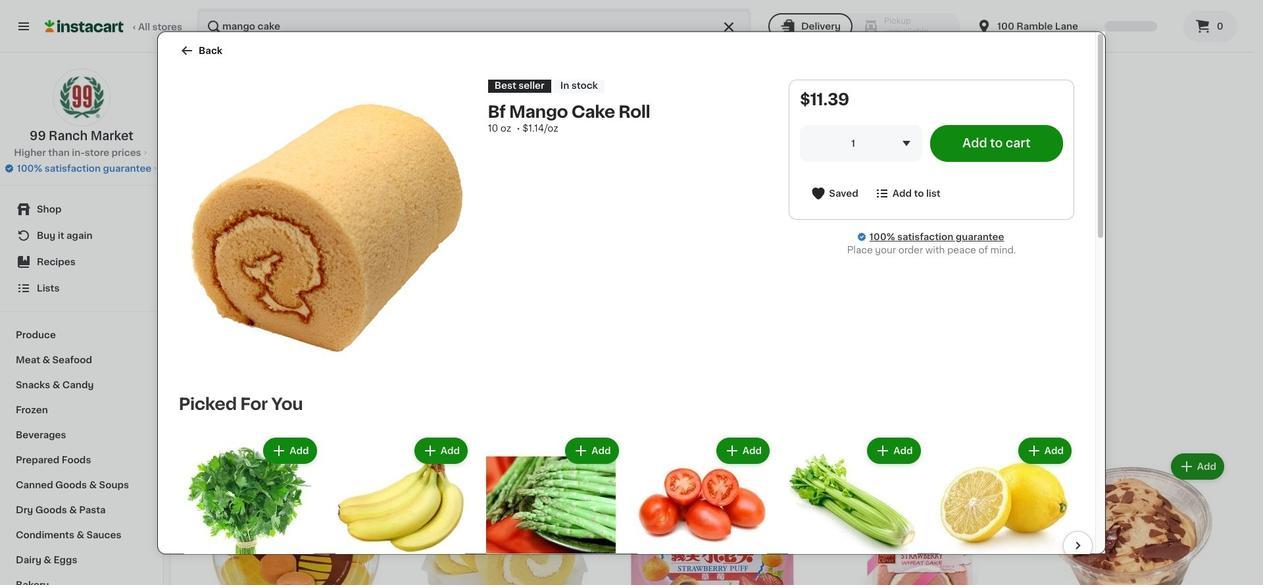 Task type: describe. For each thing, give the bounding box(es) containing it.
service type group
[[707, 13, 899, 39]]

bf mango cake roll image
[[190, 90, 463, 363]]

item carousel region
[[161, 429, 1093, 585]]



Task type: locate. For each thing, give the bounding box(es) containing it.
None search field
[[197, 8, 690, 45]]

instacart logo image
[[45, 18, 124, 34]]

99 ranch market logo image
[[53, 68, 111, 126]]

product group
[[197, 124, 395, 376], [406, 124, 603, 376], [614, 124, 811, 395], [179, 434, 320, 585], [330, 434, 471, 585], [481, 434, 622, 585], [632, 434, 773, 585], [783, 434, 924, 585], [934, 434, 1075, 585], [197, 451, 395, 585], [406, 451, 603, 585], [614, 451, 811, 585], [822, 451, 1019, 585], [1030, 451, 1228, 585]]

None field
[[801, 124, 923, 161]]



Task type: vqa. For each thing, say whether or not it's contained in the screenshot.
The Item Carousel region
yes



